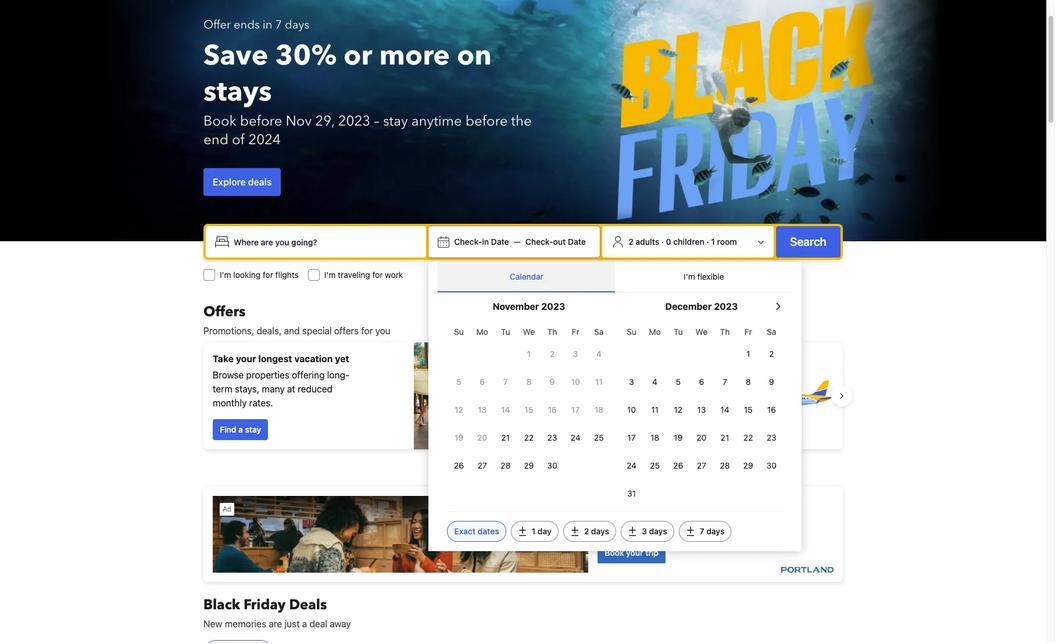 Task type: vqa. For each thing, say whether or not it's contained in the screenshot.


Task type: locate. For each thing, give the bounding box(es) containing it.
23 right 22 option
[[767, 433, 777, 443]]

traveling
[[338, 270, 370, 280]]

17 right 16 november 2023 option
[[572, 405, 580, 415]]

offers promotions, deals, and special offers for you
[[204, 302, 391, 336]]

5 for the 5 december 2023 option at the right of the page
[[676, 377, 681, 387]]

0 horizontal spatial 29
[[524, 461, 534, 471]]

8 November 2023 checkbox
[[517, 369, 541, 395]]

1 horizontal spatial 26
[[674, 461, 684, 471]]

23 for 23 november 2023 option
[[548, 433, 557, 443]]

1 date from the left
[[491, 237, 509, 247]]

7 left 8 november 2023 checkbox
[[504, 377, 508, 387]]

12
[[455, 405, 463, 415], [674, 405, 683, 415]]

2 28 from the left
[[720, 461, 730, 471]]

0 horizontal spatial 30
[[547, 461, 558, 471]]

2 inside button
[[629, 237, 634, 247]]

1 29 from the left
[[524, 461, 534, 471]]

main content containing offers
[[194, 302, 853, 643]]

25 inside checkbox
[[650, 461, 660, 471]]

for for flights
[[263, 270, 273, 280]]

check-out date button
[[521, 231, 591, 252]]

i'm traveling for work
[[324, 270, 403, 280]]

0 horizontal spatial sa
[[594, 327, 604, 337]]

0 horizontal spatial su
[[454, 327, 464, 337]]

7 days
[[700, 526, 725, 536]]

1 12 from the left
[[455, 405, 463, 415]]

th up 2 november 2023 checkbox
[[548, 327, 557, 337]]

10 December 2023 checkbox
[[620, 397, 644, 423]]

0 horizontal spatial 28
[[501, 461, 511, 471]]

17 inside option
[[628, 433, 636, 443]]

16 right 15 option
[[768, 405, 776, 415]]

new
[[204, 619, 222, 629]]

30%
[[275, 37, 337, 75]]

5 inside option
[[676, 377, 681, 387]]

su
[[454, 327, 464, 337], [627, 327, 637, 337]]

1 vertical spatial 18
[[651, 433, 660, 443]]

for for work
[[373, 270, 383, 280]]

2 9 from the left
[[769, 377, 774, 387]]

3 down 31 december 2023 option
[[642, 526, 647, 536]]

17 left 18 option at the right bottom of the page
[[628, 433, 636, 443]]

29,
[[315, 112, 335, 131]]

0 horizontal spatial 21
[[502, 433, 510, 443]]

2 fr from the left
[[745, 327, 752, 337]]

0 vertical spatial 10
[[571, 377, 580, 387]]

0 vertical spatial a
[[238, 425, 243, 434]]

in
[[263, 17, 272, 33], [482, 237, 489, 247]]

1 26 from the left
[[454, 461, 464, 471]]

2 days
[[584, 526, 610, 536]]

2024
[[248, 130, 281, 149]]

10 inside option
[[627, 405, 636, 415]]

23 inside option
[[548, 433, 557, 443]]

1 horizontal spatial i'm
[[684, 272, 695, 281]]

inspired
[[555, 377, 588, 387]]

the
[[511, 112, 532, 131]]

1 horizontal spatial 13
[[698, 405, 706, 415]]

26 for 26 december 2023 checkbox
[[674, 461, 684, 471]]

19 right 18 option at the right bottom of the page
[[674, 433, 683, 443]]

fr for november 2023
[[572, 327, 580, 337]]

1 vertical spatial 10
[[627, 405, 636, 415]]

yet
[[335, 354, 349, 364]]

2 12 from the left
[[674, 405, 683, 415]]

2 check- from the left
[[526, 237, 553, 247]]

stay inside offer ends in 7 days save 30% or more on stays book before nov 29, 2023 – stay anytime before the end of 2024
[[383, 112, 408, 131]]

grid for december
[[620, 320, 784, 507]]

0 horizontal spatial 24
[[571, 433, 581, 443]]

21 inside the 21 december 2023 option
[[721, 433, 730, 443]]

tu for november
[[501, 327, 510, 337]]

0 vertical spatial stay
[[383, 112, 408, 131]]

4 December 2023 checkbox
[[644, 369, 667, 395]]

offering
[[292, 370, 325, 380]]

for left work at the top left of the page
[[373, 270, 383, 280]]

30 inside 'option'
[[767, 461, 777, 471]]

0 horizontal spatial 6
[[480, 377, 485, 387]]

1 mo from the left
[[477, 327, 488, 337]]

grid
[[447, 320, 611, 479], [620, 320, 784, 507]]

progress bar
[[507, 459, 540, 464]]

0 horizontal spatial 4
[[597, 349, 602, 359]]

1 5 from the left
[[457, 377, 462, 387]]

3 right 2 november 2023 checkbox
[[573, 349, 578, 359]]

more
[[379, 37, 450, 75]]

1 16 from the left
[[548, 405, 557, 415]]

1 horizontal spatial 24
[[627, 461, 637, 471]]

—
[[514, 237, 521, 247]]

1 horizontal spatial 29
[[744, 461, 754, 471]]

1 · from the left
[[662, 237, 664, 247]]

1 horizontal spatial mo
[[649, 327, 661, 337]]

1 horizontal spatial 6
[[699, 377, 704, 387]]

su up 3 checkbox
[[627, 327, 637, 337]]

1 horizontal spatial –
[[591, 377, 596, 387]]

1
[[711, 237, 715, 247], [527, 349, 531, 359], [747, 349, 750, 359], [532, 526, 536, 536]]

1 15 from the left
[[525, 405, 533, 415]]

days inside offer ends in 7 days save 30% or more on stays book before nov 29, 2023 – stay anytime before the end of 2024
[[285, 17, 309, 33]]

3 December 2023 checkbox
[[620, 369, 644, 395]]

11 November 2023 checkbox
[[588, 369, 611, 395]]

24 for 24 november 2023 'option'
[[571, 433, 581, 443]]

2 December 2023 checkbox
[[760, 341, 784, 367]]

1 6 from the left
[[480, 377, 485, 387]]

offers
[[204, 302, 246, 322]]

– inside offer ends in 7 days save 30% or more on stays book before nov 29, 2023 – stay anytime before the end of 2024
[[374, 112, 380, 131]]

0 vertical spatial 18
[[595, 405, 604, 415]]

0 horizontal spatial in
[[263, 17, 272, 33]]

24
[[571, 433, 581, 443], [627, 461, 637, 471]]

1 horizontal spatial 15
[[744, 405, 753, 415]]

i'm flexible button
[[616, 262, 793, 292]]

17
[[572, 405, 580, 415], [628, 433, 636, 443]]

su for november
[[454, 327, 464, 337]]

5 left 6 checkbox
[[457, 377, 462, 387]]

22 right 21 option on the bottom of page
[[524, 433, 534, 443]]

0 vertical spatial 25
[[594, 433, 604, 443]]

days for 2 days
[[591, 526, 610, 536]]

2 29 from the left
[[744, 461, 754, 471]]

we
[[523, 327, 535, 337], [696, 327, 708, 337]]

20 inside option
[[478, 433, 487, 443]]

1 horizontal spatial su
[[627, 327, 637, 337]]

1 horizontal spatial in
[[482, 237, 489, 247]]

1 horizontal spatial th
[[720, 327, 730, 337]]

21
[[502, 433, 510, 443], [721, 433, 730, 443]]

6 inside checkbox
[[480, 377, 485, 387]]

1 left room
[[711, 237, 715, 247]]

15 inside checkbox
[[525, 405, 533, 415]]

2 26 from the left
[[674, 461, 684, 471]]

rates.
[[249, 398, 273, 408]]

2 · from the left
[[707, 237, 709, 247]]

4 for 4 option
[[653, 377, 658, 387]]

at
[[287, 384, 295, 394]]

– right 29, on the left top of the page
[[374, 112, 380, 131]]

fly away to your dream vacation image
[[753, 355, 834, 437]]

1 vertical spatial 24
[[627, 461, 637, 471]]

2 22 from the left
[[744, 433, 753, 443]]

5 inside checkbox
[[457, 377, 462, 387]]

22
[[524, 433, 534, 443], [744, 433, 753, 443]]

and left book
[[638, 377, 654, 387]]

check- left —
[[454, 237, 482, 247]]

2
[[629, 237, 634, 247], [550, 349, 555, 359], [770, 349, 774, 359], [584, 526, 589, 536]]

1 vertical spatial 4
[[653, 377, 658, 387]]

1 horizontal spatial 16
[[768, 405, 776, 415]]

longest
[[259, 354, 292, 364]]

22 inside 22 'checkbox'
[[524, 433, 534, 443]]

0 horizontal spatial 20
[[478, 433, 487, 443]]

flights inside get inspired – compare and book flights with flexibility
[[680, 377, 706, 387]]

18 November 2023 checkbox
[[588, 397, 611, 423]]

0 horizontal spatial 26
[[454, 461, 464, 471]]

2 mo from the left
[[649, 327, 661, 337]]

1 day
[[532, 526, 552, 536]]

0 vertical spatial 24
[[571, 433, 581, 443]]

anytime
[[412, 112, 462, 131]]

22 for 22 option
[[744, 433, 753, 443]]

0 vertical spatial 17
[[572, 405, 580, 415]]

20 right "19 december 2023" checkbox
[[697, 433, 707, 443]]

31 December 2023 checkbox
[[620, 481, 644, 507]]

25 December 2023 checkbox
[[644, 453, 667, 479]]

deal
[[310, 619, 327, 629]]

18 for 18 checkbox
[[595, 405, 604, 415]]

days
[[285, 17, 309, 33], [591, 526, 610, 536], [649, 526, 667, 536], [707, 526, 725, 536]]

10 down get inspired – compare and book flights with flexibility
[[627, 405, 636, 415]]

23 inside option
[[767, 433, 777, 443]]

we for november
[[523, 327, 535, 337]]

2 6 from the left
[[699, 377, 704, 387]]

27 right 26 november 2023 checkbox
[[478, 461, 487, 471]]

mo up 4 option
[[649, 327, 661, 337]]

i'm left flexible
[[684, 272, 695, 281]]

– inside get inspired – compare and book flights with flexibility
[[591, 377, 596, 387]]

1 horizontal spatial grid
[[620, 320, 784, 507]]

30 right 29 november 2023 checkbox
[[547, 461, 558, 471]]

0 horizontal spatial 2023
[[338, 112, 371, 131]]

2 13 from the left
[[698, 405, 706, 415]]

date
[[491, 237, 509, 247], [568, 237, 586, 247]]

· right children
[[707, 237, 709, 247]]

main content
[[194, 302, 853, 643]]

2 right 1 december 2023 checkbox
[[770, 349, 774, 359]]

14 inside checkbox
[[501, 405, 510, 415]]

1 horizontal spatial 11
[[652, 405, 659, 415]]

region
[[194, 338, 853, 454]]

flights right looking
[[275, 270, 299, 280]]

stay right find
[[245, 425, 261, 434]]

1 horizontal spatial ·
[[707, 237, 709, 247]]

25 for 25 checkbox
[[650, 461, 660, 471]]

2 November 2023 checkbox
[[541, 341, 564, 367]]

15 inside option
[[744, 405, 753, 415]]

9 November 2023 checkbox
[[541, 369, 564, 395]]

28 inside checkbox
[[720, 461, 730, 471]]

fr
[[572, 327, 580, 337], [745, 327, 752, 337]]

i'm inside button
[[684, 272, 695, 281]]

0 horizontal spatial 18
[[595, 405, 604, 415]]

8
[[527, 377, 532, 387], [746, 377, 751, 387]]

2 adults · 0 children · 1 room
[[629, 237, 737, 247]]

4 left the 5 december 2023 option at the right of the page
[[653, 377, 658, 387]]

0 horizontal spatial 13
[[478, 405, 487, 415]]

2023 right 29, on the left top of the page
[[338, 112, 371, 131]]

and inside the offers promotions, deals, and special offers for you
[[284, 326, 300, 336]]

6 inside option
[[699, 377, 704, 387]]

2 27 from the left
[[697, 461, 707, 471]]

12 inside option
[[455, 405, 463, 415]]

2 we from the left
[[696, 327, 708, 337]]

29 right 28 november 2023 option
[[524, 461, 534, 471]]

18 right 17 checkbox
[[595, 405, 604, 415]]

work
[[385, 270, 403, 280]]

–
[[374, 112, 380, 131], [591, 377, 596, 387]]

8 for 8 december 2023 checkbox
[[746, 377, 751, 387]]

30
[[547, 461, 558, 471], [767, 461, 777, 471]]

0 horizontal spatial 15
[[525, 405, 533, 415]]

20 inside checkbox
[[697, 433, 707, 443]]

1 horizontal spatial 3
[[629, 377, 634, 387]]

1 horizontal spatial a
[[302, 619, 307, 629]]

0 horizontal spatial 12
[[455, 405, 463, 415]]

2 30 from the left
[[767, 461, 777, 471]]

7 inside offer ends in 7 days save 30% or more on stays book before nov 29, 2023 – stay anytime before the end of 2024
[[275, 17, 282, 33]]

1 horizontal spatial 8
[[746, 377, 751, 387]]

14 for 14 option
[[721, 405, 730, 415]]

0 horizontal spatial 5
[[457, 377, 462, 387]]

you
[[375, 326, 391, 336]]

1 horizontal spatial 25
[[650, 461, 660, 471]]

for inside the offers promotions, deals, and special offers for you
[[361, 326, 373, 336]]

take your longest vacation yet browse properties offering long- term stays, many at reduced monthly rates.
[[213, 354, 350, 408]]

3 for 3 checkbox
[[629, 377, 634, 387]]

2 sa from the left
[[767, 327, 777, 337]]

2 su from the left
[[627, 327, 637, 337]]

we for december
[[696, 327, 708, 337]]

29 December 2023 checkbox
[[737, 453, 760, 479]]

2 8 from the left
[[746, 377, 751, 387]]

12 right 11 december 2023 checkbox
[[674, 405, 683, 415]]

a
[[238, 425, 243, 434], [302, 619, 307, 629]]

12 inside option
[[674, 405, 683, 415]]

sa up 4 november 2023 checkbox
[[594, 327, 604, 337]]

1 19 from the left
[[455, 433, 464, 443]]

0 horizontal spatial 23
[[548, 433, 557, 443]]

28 right 27 november 2023 checkbox on the left of page
[[501, 461, 511, 471]]

many
[[262, 384, 285, 394]]

2 left adults
[[629, 237, 634, 247]]

28 inside option
[[501, 461, 511, 471]]

2 date from the left
[[568, 237, 586, 247]]

0 horizontal spatial and
[[284, 326, 300, 336]]

15 for 15 november 2023 checkbox at bottom
[[525, 405, 533, 415]]

13 inside 13 option
[[698, 405, 706, 415]]

0 horizontal spatial 9
[[550, 377, 555, 387]]

13 inside '13' checkbox
[[478, 405, 487, 415]]

4 inside 4 option
[[653, 377, 658, 387]]

tu down the november
[[501, 327, 510, 337]]

advertisement region
[[204, 487, 843, 582]]

2 23 from the left
[[767, 433, 777, 443]]

1 vertical spatial 25
[[650, 461, 660, 471]]

sa for november 2023
[[594, 327, 604, 337]]

28 right 27 december 2023 checkbox at the right of page
[[720, 461, 730, 471]]

25 for the 25 checkbox
[[594, 433, 604, 443]]

24 inside option
[[627, 461, 637, 471]]

6 for 6 checkbox
[[480, 377, 485, 387]]

0 horizontal spatial i'm
[[324, 270, 336, 280]]

13 for '13' checkbox
[[478, 405, 487, 415]]

17 inside checkbox
[[572, 405, 580, 415]]

29 right 28 checkbox
[[744, 461, 754, 471]]

1 horizontal spatial 30
[[767, 461, 777, 471]]

1 horizontal spatial tu
[[674, 327, 683, 337]]

adults
[[636, 237, 660, 247]]

1 horizontal spatial 9
[[769, 377, 774, 387]]

24 inside 'option'
[[571, 433, 581, 443]]

27
[[478, 461, 487, 471], [697, 461, 707, 471]]

nov
[[286, 112, 312, 131]]

1 vertical spatial flights
[[680, 377, 706, 387]]

3 inside 3 checkbox
[[629, 377, 634, 387]]

2 right 1 option
[[550, 349, 555, 359]]

1 horizontal spatial 17
[[628, 433, 636, 443]]

fr up 3 option
[[572, 327, 580, 337]]

0 horizontal spatial ·
[[662, 237, 664, 247]]

1 vertical spatial –
[[591, 377, 596, 387]]

10 inside "option"
[[571, 377, 580, 387]]

18 inside 18 checkbox
[[595, 405, 604, 415]]

1 horizontal spatial check-
[[526, 237, 553, 247]]

for left you
[[361, 326, 373, 336]]

tab list
[[438, 262, 793, 293]]

0 horizontal spatial 11
[[596, 377, 603, 387]]

2 right day
[[584, 526, 589, 536]]

24 left 25 checkbox
[[627, 461, 637, 471]]

0 horizontal spatial a
[[238, 425, 243, 434]]

30 for 30 december 2023 'option'
[[767, 461, 777, 471]]

14 left 15 option
[[721, 405, 730, 415]]

9 December 2023 checkbox
[[760, 369, 784, 395]]

23 December 2023 checkbox
[[760, 425, 784, 451]]

25 inside checkbox
[[594, 433, 604, 443]]

1 su from the left
[[454, 327, 464, 337]]

2 5 from the left
[[676, 377, 681, 387]]

0 horizontal spatial 17
[[572, 405, 580, 415]]

1 horizontal spatial 14
[[721, 405, 730, 415]]

22 inside 22 option
[[744, 433, 753, 443]]

0 vertical spatial 4
[[597, 349, 602, 359]]

su up the 5 checkbox on the left bottom of page
[[454, 327, 464, 337]]

13 right the 12 december 2023 option
[[698, 405, 706, 415]]

1 horizontal spatial and
[[638, 377, 654, 387]]

th down "december 2023"
[[720, 327, 730, 337]]

we down "december 2023"
[[696, 327, 708, 337]]

before down 'stays'
[[240, 112, 282, 131]]

1 9 from the left
[[550, 377, 555, 387]]

2 grid from the left
[[620, 320, 784, 507]]

a right just
[[302, 619, 307, 629]]

friday
[[244, 596, 286, 615]]

16 November 2023 checkbox
[[541, 397, 564, 423]]

13 right 12 option on the left
[[478, 405, 487, 415]]

a right find
[[238, 425, 243, 434]]

14 inside option
[[721, 405, 730, 415]]

23 right 22 'checkbox'
[[548, 433, 557, 443]]

1 horizontal spatial flights
[[680, 377, 706, 387]]

1 22 from the left
[[524, 433, 534, 443]]

6 left 7 checkbox
[[480, 377, 485, 387]]

24 December 2023 checkbox
[[620, 453, 644, 479]]

16 for 16 november 2023 option
[[548, 405, 557, 415]]

9 for 9 checkbox
[[769, 377, 774, 387]]

18 December 2023 checkbox
[[644, 425, 667, 451]]

0 horizontal spatial date
[[491, 237, 509, 247]]

19 for "19 december 2023" checkbox
[[674, 433, 683, 443]]

days for 3 days
[[649, 526, 667, 536]]

1 14 from the left
[[501, 405, 510, 415]]

0 horizontal spatial stay
[[245, 425, 261, 434]]

5
[[457, 377, 462, 387], [676, 377, 681, 387]]

2023 for november
[[542, 301, 565, 312]]

1 tu from the left
[[501, 327, 510, 337]]

25
[[594, 433, 604, 443], [650, 461, 660, 471]]

tu down december
[[674, 327, 683, 337]]

a inside "black friday deals new memories are just a deal away"
[[302, 619, 307, 629]]

9 inside checkbox
[[769, 377, 774, 387]]

21 right 20 december 2023 checkbox
[[721, 433, 730, 443]]

13 November 2023 checkbox
[[471, 397, 494, 423]]

1 horizontal spatial 2023
[[542, 301, 565, 312]]

1 horizontal spatial 19
[[674, 433, 683, 443]]

4 for 4 november 2023 checkbox
[[597, 349, 602, 359]]

21 for the 21 december 2023 option
[[721, 433, 730, 443]]

1 23 from the left
[[548, 433, 557, 443]]

4 inside 4 november 2023 checkbox
[[597, 349, 602, 359]]

for right looking
[[263, 270, 273, 280]]

before left the
[[466, 112, 508, 131]]

8 December 2023 checkbox
[[737, 369, 760, 395]]

and inside get inspired – compare and book flights with flexibility
[[638, 377, 654, 387]]

th
[[548, 327, 557, 337], [720, 327, 730, 337]]

0 horizontal spatial mo
[[477, 327, 488, 337]]

before
[[240, 112, 282, 131], [466, 112, 508, 131]]

1 horizontal spatial 21
[[721, 433, 730, 443]]

16 inside option
[[768, 405, 776, 415]]

11 right 10 "option"
[[596, 377, 603, 387]]

2 19 from the left
[[674, 433, 683, 443]]

5 November 2023 checkbox
[[447, 369, 471, 395]]

22 right the 21 december 2023 option
[[744, 433, 753, 443]]

19 left 20 option
[[455, 433, 464, 443]]

28
[[501, 461, 511, 471], [720, 461, 730, 471]]

2 15 from the left
[[744, 405, 753, 415]]

compare
[[599, 377, 636, 387]]

1 th from the left
[[548, 327, 557, 337]]

1 vertical spatial 17
[[628, 433, 636, 443]]

2 before from the left
[[466, 112, 508, 131]]

mo up 6 checkbox
[[477, 327, 488, 337]]

9 inside option
[[550, 377, 555, 387]]

in inside offer ends in 7 days save 30% or more on stays book before nov 29, 2023 – stay anytime before the end of 2024
[[263, 17, 272, 33]]

1 horizontal spatial sa
[[767, 327, 777, 337]]

search button
[[776, 226, 841, 258]]

16 for 16 december 2023 option
[[768, 405, 776, 415]]

stay left anytime
[[383, 112, 408, 131]]

29 inside option
[[744, 461, 754, 471]]

26 right 25 checkbox
[[674, 461, 684, 471]]

17 for 17 checkbox
[[572, 405, 580, 415]]

0 vertical spatial in
[[263, 17, 272, 33]]

– right 10 "option"
[[591, 377, 596, 387]]

looking
[[233, 270, 261, 280]]

10 right 9 november 2023 option
[[571, 377, 580, 387]]

18 for 18 option at the right bottom of the page
[[651, 433, 660, 443]]

30 inside checkbox
[[547, 461, 558, 471]]

and right deals,
[[284, 326, 300, 336]]

12 left '13' checkbox
[[455, 405, 463, 415]]

15 right 14 option
[[744, 405, 753, 415]]

1 28 from the left
[[501, 461, 511, 471]]

29 inside checkbox
[[524, 461, 534, 471]]

6
[[480, 377, 485, 387], [699, 377, 704, 387]]

0 horizontal spatial 25
[[594, 433, 604, 443]]

0 horizontal spatial 14
[[501, 405, 510, 415]]

1 21 from the left
[[502, 433, 510, 443]]

2 tu from the left
[[674, 327, 683, 337]]

reduced
[[298, 384, 333, 394]]

1 horizontal spatial 18
[[651, 433, 660, 443]]

0 horizontal spatial fr
[[572, 327, 580, 337]]

30 right 29 december 2023 option
[[767, 461, 777, 471]]

2 th from the left
[[720, 327, 730, 337]]

1 vertical spatial and
[[638, 377, 654, 387]]

24 right 23 november 2023 option
[[571, 433, 581, 443]]

3 inside 3 option
[[573, 349, 578, 359]]

0 horizontal spatial th
[[548, 327, 557, 337]]

1 horizontal spatial stay
[[383, 112, 408, 131]]

in left —
[[482, 237, 489, 247]]

we up 1 option
[[523, 327, 535, 337]]

21 inside 21 option
[[502, 433, 510, 443]]

3 November 2023 checkbox
[[564, 341, 588, 367]]

2 16 from the left
[[768, 405, 776, 415]]

18 inside 18 option
[[651, 433, 660, 443]]

1 sa from the left
[[594, 327, 604, 337]]

2 vertical spatial 3
[[642, 526, 647, 536]]

2 inside checkbox
[[550, 349, 555, 359]]

1 horizontal spatial before
[[466, 112, 508, 131]]

1 fr from the left
[[572, 327, 580, 337]]

27 right 26 december 2023 checkbox
[[697, 461, 707, 471]]

25 right 24 november 2023 'option'
[[594, 433, 604, 443]]

explore deals link
[[204, 168, 281, 196]]

date right the out
[[568, 237, 586, 247]]

1 grid from the left
[[447, 320, 611, 479]]

6 left the with
[[699, 377, 704, 387]]

18
[[595, 405, 604, 415], [651, 433, 660, 443]]

2 adults · 0 children · 1 room button
[[607, 231, 769, 253]]

1 13 from the left
[[478, 405, 487, 415]]

i'm left the traveling
[[324, 270, 336, 280]]

1 horizontal spatial 20
[[697, 433, 707, 443]]

1 vertical spatial 3
[[629, 377, 634, 387]]

mo for december
[[649, 327, 661, 337]]

1 30 from the left
[[547, 461, 558, 471]]

1 we from the left
[[523, 327, 535, 337]]

22 for 22 'checkbox'
[[524, 433, 534, 443]]

2023 down flexible
[[714, 301, 738, 312]]

23
[[548, 433, 557, 443], [767, 433, 777, 443]]

0 horizontal spatial 10
[[571, 377, 580, 387]]

15 left 16 november 2023 option
[[525, 405, 533, 415]]

0 horizontal spatial we
[[523, 327, 535, 337]]

2 20 from the left
[[697, 433, 707, 443]]

16 inside option
[[548, 405, 557, 415]]

1 horizontal spatial 5
[[676, 377, 681, 387]]

2 21 from the left
[[721, 433, 730, 443]]

8 left get at the bottom of page
[[527, 377, 532, 387]]

in right ends
[[263, 17, 272, 33]]

1 left 2 november 2023 checkbox
[[527, 349, 531, 359]]

5 left '6' option
[[676, 377, 681, 387]]

black friday deals new memories are just a deal away
[[204, 596, 351, 629]]

8 right 7 checkbox
[[746, 377, 751, 387]]

a inside region
[[238, 425, 243, 434]]

mo
[[477, 327, 488, 337], [649, 327, 661, 337]]

20 right 19 november 2023 checkbox
[[478, 433, 487, 443]]

1 horizontal spatial 12
[[674, 405, 683, 415]]

29 November 2023 checkbox
[[517, 453, 541, 479]]

1 8 from the left
[[527, 377, 532, 387]]

2 horizontal spatial 3
[[642, 526, 647, 536]]

0 horizontal spatial 19
[[455, 433, 464, 443]]

tab list containing calendar
[[438, 262, 793, 293]]

3 left 4 option
[[629, 377, 634, 387]]

30 November 2023 checkbox
[[541, 453, 564, 479]]

26 left 27 november 2023 checkbox on the left of page
[[454, 461, 464, 471]]

stays,
[[235, 384, 260, 394]]

0 horizontal spatial 16
[[548, 405, 557, 415]]

1 December 2023 checkbox
[[737, 341, 760, 367]]

1 27 from the left
[[478, 461, 487, 471]]

check-
[[454, 237, 482, 247], [526, 237, 553, 247]]

0 horizontal spatial check-
[[454, 237, 482, 247]]

check- right —
[[526, 237, 553, 247]]

20 December 2023 checkbox
[[690, 425, 714, 451]]

25 right 24 december 2023 option
[[650, 461, 660, 471]]

7 December 2023 checkbox
[[714, 369, 737, 395]]

14 right '13' checkbox
[[501, 405, 510, 415]]

1 20 from the left
[[478, 433, 487, 443]]

deals
[[248, 177, 272, 187]]

28 for 28 november 2023 option
[[501, 461, 511, 471]]

2 14 from the left
[[721, 405, 730, 415]]

2023 right the november
[[542, 301, 565, 312]]

27 for 27 december 2023 checkbox at the right of page
[[697, 461, 707, 471]]

11 December 2023 checkbox
[[644, 397, 667, 423]]

12 for 12 option on the left
[[455, 405, 463, 415]]

21 right 20 option
[[502, 433, 510, 443]]

days for 7 days
[[707, 526, 725, 536]]

fr up 1 december 2023 checkbox
[[745, 327, 752, 337]]

sa up '2' option
[[767, 327, 777, 337]]

4
[[597, 349, 602, 359], [653, 377, 658, 387]]

th for december 2023
[[720, 327, 730, 337]]

12 December 2023 checkbox
[[667, 397, 690, 423]]

tu for december
[[674, 327, 683, 337]]

7 right ends
[[275, 17, 282, 33]]

9 right 8 december 2023 checkbox
[[769, 377, 774, 387]]

28 November 2023 checkbox
[[494, 453, 517, 479]]

2023
[[338, 112, 371, 131], [542, 301, 565, 312], [714, 301, 738, 312]]

check-in date — check-out date
[[454, 237, 586, 247]]

2 inside option
[[770, 349, 774, 359]]

2 horizontal spatial 2023
[[714, 301, 738, 312]]



Task type: describe. For each thing, give the bounding box(es) containing it.
i'm for i'm flexible
[[684, 272, 695, 281]]

27 December 2023 checkbox
[[690, 453, 714, 479]]

14 for 14 checkbox
[[501, 405, 510, 415]]

7 right the 3 days
[[700, 526, 705, 536]]

22 December 2023 checkbox
[[737, 425, 760, 451]]

10 for 10 december 2023 option
[[627, 405, 636, 415]]

30 for 30 checkbox
[[547, 461, 558, 471]]

19 November 2023 checkbox
[[447, 425, 471, 451]]

30 December 2023 checkbox
[[760, 453, 784, 479]]

24 November 2023 checkbox
[[564, 425, 588, 451]]

26 December 2023 checkbox
[[667, 453, 690, 479]]

2023 inside offer ends in 7 days save 30% or more on stays book before nov 29, 2023 – stay anytime before the end of 2024
[[338, 112, 371, 131]]

room
[[717, 237, 737, 247]]

save
[[204, 37, 268, 75]]

just
[[285, 619, 300, 629]]

offer ends in 7 days save 30% or more on stays book before nov 29, 2023 – stay anytime before the end of 2024
[[204, 17, 532, 149]]

2023 for december
[[714, 301, 738, 312]]

explore deals
[[213, 177, 272, 187]]

region containing take your longest vacation yet
[[194, 338, 853, 454]]

are
[[269, 619, 282, 629]]

away
[[330, 619, 351, 629]]

0
[[666, 237, 672, 247]]

17 for 17 december 2023 option
[[628, 433, 636, 443]]

or
[[344, 37, 372, 75]]

su for december
[[627, 327, 637, 337]]

check-in date button
[[450, 231, 514, 252]]

27 for 27 november 2023 checkbox on the left of page
[[478, 461, 487, 471]]

browse
[[213, 370, 244, 380]]

15 November 2023 checkbox
[[517, 397, 541, 423]]

children
[[674, 237, 705, 247]]

take
[[213, 354, 234, 364]]

20 for 20 option
[[478, 433, 487, 443]]

13 December 2023 checkbox
[[690, 397, 714, 423]]

22 November 2023 checkbox
[[517, 425, 541, 451]]

end
[[204, 130, 229, 149]]

term
[[213, 384, 232, 394]]

5 December 2023 checkbox
[[667, 369, 690, 395]]

3 days
[[642, 526, 667, 536]]

i'm flexible
[[684, 272, 724, 281]]

6 for '6' option
[[699, 377, 704, 387]]

6 December 2023 checkbox
[[690, 369, 714, 395]]

1 inside 2 adults · 0 children · 1 room button
[[711, 237, 715, 247]]

book
[[204, 112, 237, 131]]

november 2023
[[493, 301, 565, 312]]

calendar button
[[438, 262, 616, 292]]

20 for 20 december 2023 checkbox
[[697, 433, 707, 443]]

book
[[656, 377, 677, 387]]

11 for 11 december 2023 checkbox
[[652, 405, 659, 415]]

19 for 19 november 2023 checkbox
[[455, 433, 464, 443]]

promotions,
[[204, 326, 254, 336]]

16 December 2023 checkbox
[[760, 397, 784, 423]]

14 November 2023 checkbox
[[494, 397, 517, 423]]

flexible
[[698, 272, 724, 281]]

0 horizontal spatial flights
[[275, 270, 299, 280]]

13 for 13 option
[[698, 405, 706, 415]]

10 for 10 "option"
[[571, 377, 580, 387]]

21 December 2023 checkbox
[[714, 425, 737, 451]]

17 December 2023 checkbox
[[620, 425, 644, 451]]

out
[[553, 237, 566, 247]]

ends
[[234, 17, 260, 33]]

flexibility
[[537, 391, 575, 401]]

8 for 8 november 2023 checkbox
[[527, 377, 532, 387]]

7 right '6' option
[[723, 377, 728, 387]]

1 vertical spatial in
[[482, 237, 489, 247]]

29 for 29 november 2023 checkbox
[[524, 461, 534, 471]]

i'm looking for flights
[[220, 270, 299, 280]]

memories
[[225, 619, 266, 629]]

21 November 2023 checkbox
[[494, 425, 517, 451]]

Where are you going? field
[[229, 231, 422, 252]]

get inspired – compare and book flights with flexibility
[[537, 377, 726, 401]]

vacation
[[294, 354, 333, 364]]

28 December 2023 checkbox
[[714, 453, 737, 479]]

1 November 2023 checkbox
[[517, 341, 541, 367]]

stays
[[204, 73, 272, 111]]

exact
[[454, 526, 476, 536]]

15 for 15 option
[[744, 405, 753, 415]]

20 November 2023 checkbox
[[471, 425, 494, 451]]

10 November 2023 checkbox
[[564, 369, 588, 395]]

4 November 2023 checkbox
[[588, 341, 611, 367]]

1 inside 1 december 2023 checkbox
[[747, 349, 750, 359]]

14 December 2023 checkbox
[[714, 397, 737, 423]]

calendar
[[510, 272, 544, 281]]

your
[[236, 354, 256, 364]]

1 before from the left
[[240, 112, 282, 131]]

on
[[457, 37, 492, 75]]

17 November 2023 checkbox
[[564, 397, 588, 423]]

explore
[[213, 177, 246, 187]]

offers
[[334, 326, 359, 336]]

long-
[[327, 370, 350, 380]]

i'm for i'm traveling for work
[[324, 270, 336, 280]]

29 for 29 december 2023 option
[[744, 461, 754, 471]]

find a stay
[[220, 425, 261, 434]]

28 for 28 checkbox
[[720, 461, 730, 471]]

12 November 2023 checkbox
[[447, 397, 471, 423]]

21 for 21 option on the bottom of page
[[502, 433, 510, 443]]

deals,
[[257, 326, 282, 336]]

23 for "23 december 2023" option
[[767, 433, 777, 443]]

19 December 2023 checkbox
[[667, 425, 690, 451]]

23 November 2023 checkbox
[[541, 425, 564, 451]]

monthly
[[213, 398, 247, 408]]

get
[[537, 377, 552, 387]]

24 for 24 december 2023 option
[[627, 461, 637, 471]]

december 2023
[[666, 301, 738, 312]]

9 for 9 november 2023 option
[[550, 377, 555, 387]]

i'm
[[220, 270, 231, 280]]

12 for the 12 december 2023 option
[[674, 405, 683, 415]]

5 for the 5 checkbox on the left bottom of page
[[457, 377, 462, 387]]

mo for november
[[477, 327, 488, 337]]

1 inside 1 option
[[527, 349, 531, 359]]

offer
[[204, 17, 231, 33]]

fr for december 2023
[[745, 327, 752, 337]]

properties
[[246, 370, 290, 380]]

11 for the 11 november 2023 checkbox
[[596, 377, 603, 387]]

26 for 26 november 2023 checkbox
[[454, 461, 464, 471]]

deals
[[289, 596, 327, 615]]

25 November 2023 checkbox
[[588, 425, 611, 451]]

take your longest vacation yet image
[[414, 343, 519, 450]]

1 check- from the left
[[454, 237, 482, 247]]

find
[[220, 425, 236, 434]]

3 for 3 option
[[573, 349, 578, 359]]

stay inside find a stay link
[[245, 425, 261, 434]]

grid for november
[[447, 320, 611, 479]]

search
[[790, 235, 827, 248]]

dates
[[478, 526, 499, 536]]

26 November 2023 checkbox
[[447, 453, 471, 479]]

31
[[628, 489, 636, 498]]

special
[[302, 326, 332, 336]]

black
[[204, 596, 240, 615]]

november
[[493, 301, 539, 312]]

6 November 2023 checkbox
[[471, 369, 494, 395]]

th for november 2023
[[548, 327, 557, 337]]

1 left day
[[532, 526, 536, 536]]

15 December 2023 checkbox
[[737, 397, 760, 423]]

of
[[232, 130, 245, 149]]

find a stay link
[[213, 419, 268, 440]]

27 November 2023 checkbox
[[471, 453, 494, 479]]

sa for december 2023
[[767, 327, 777, 337]]

december
[[666, 301, 712, 312]]

7 November 2023 checkbox
[[494, 369, 517, 395]]

day
[[538, 526, 552, 536]]

with
[[708, 377, 726, 387]]



